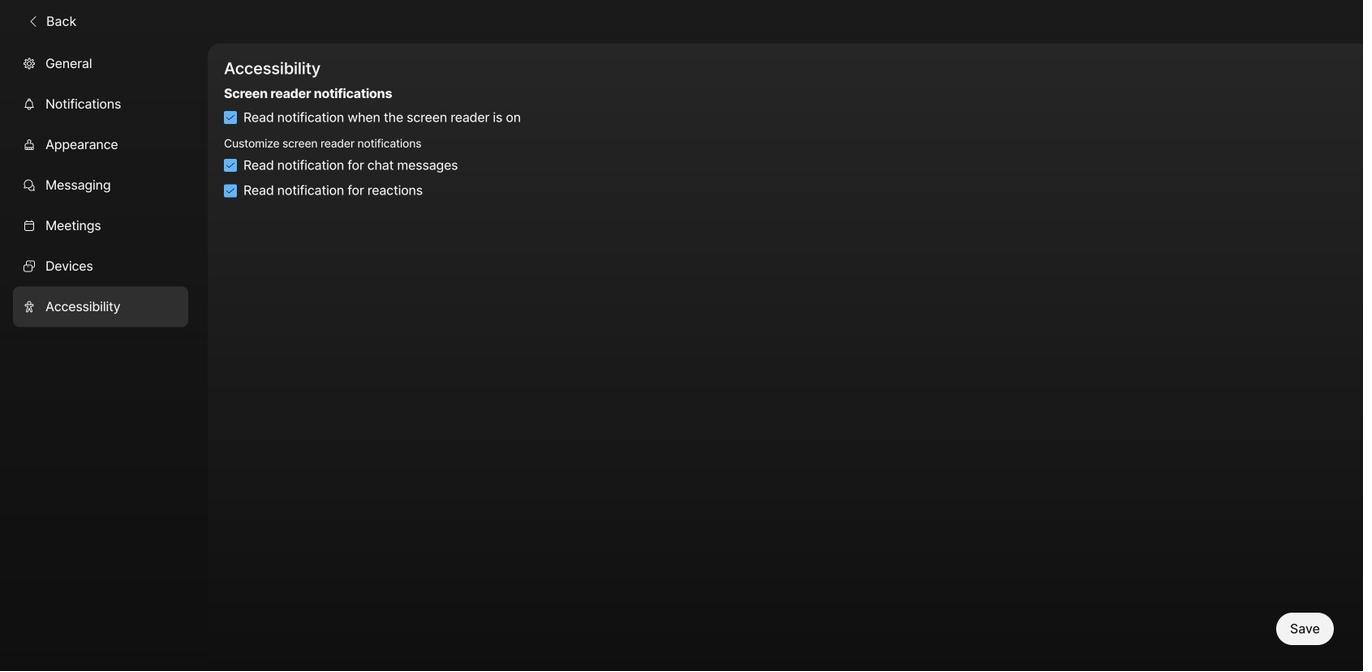 Task type: locate. For each thing, give the bounding box(es) containing it.
messaging tab
[[13, 165, 188, 206]]

appearance tab
[[13, 125, 188, 165]]

meetings tab
[[13, 206, 188, 246]]

accessibility tab
[[13, 287, 188, 327]]

settings navigation
[[0, 43, 208, 672]]



Task type: vqa. For each thing, say whether or not it's contained in the screenshot.
Accessibility Tab at the left top of page
yes



Task type: describe. For each thing, give the bounding box(es) containing it.
devices tab
[[13, 246, 188, 287]]

notifications tab
[[13, 84, 188, 125]]

general tab
[[13, 43, 188, 84]]



